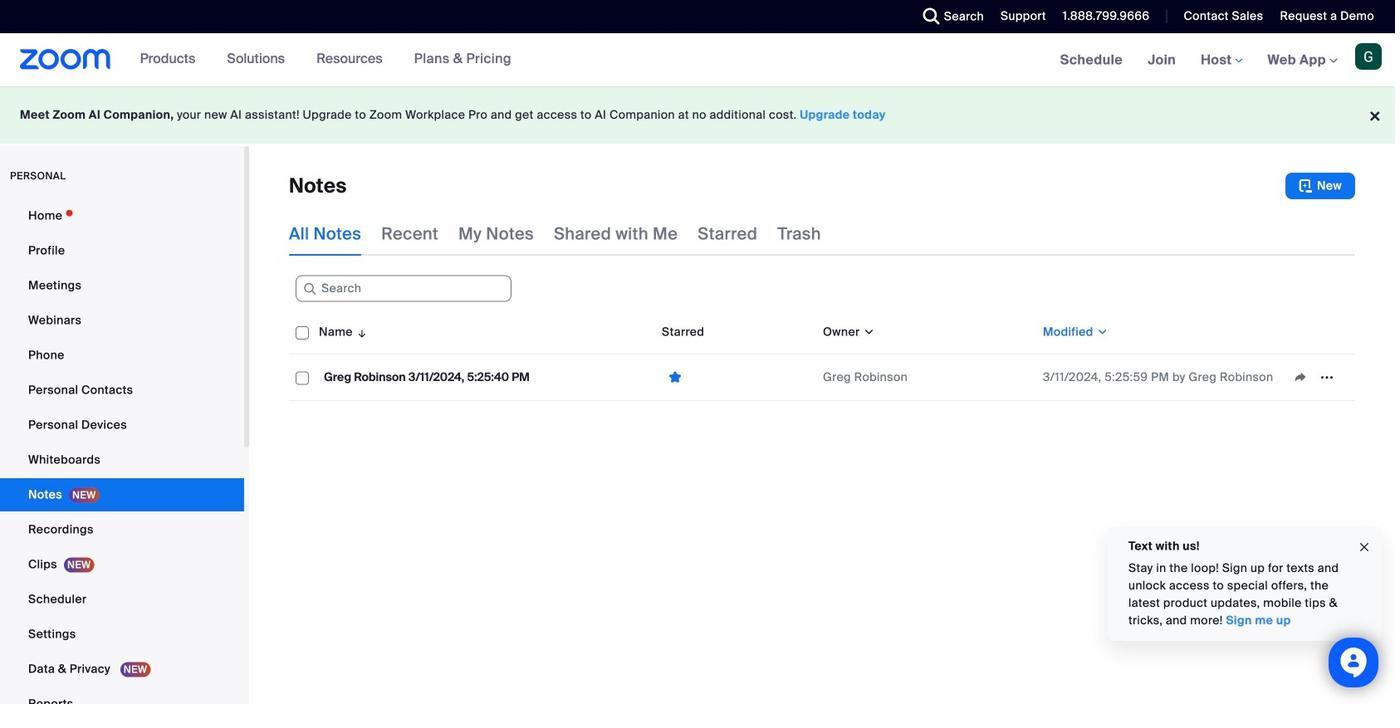 Task type: vqa. For each thing, say whether or not it's contained in the screenshot.
the Join for Join a meeting from an H.323/SIP room system
no



Task type: describe. For each thing, give the bounding box(es) containing it.
zoom logo image
[[20, 49, 111, 70]]

arrow down image
[[353, 322, 368, 342]]

close image
[[1359, 538, 1372, 557]]

down image
[[860, 324, 876, 341]]

meetings navigation
[[1048, 33, 1396, 88]]

Search text field
[[296, 276, 512, 302]]



Task type: locate. For each thing, give the bounding box(es) containing it.
banner
[[0, 33, 1396, 88]]

profile picture image
[[1356, 43, 1383, 70]]

application
[[289, 311, 1356, 401]]

greg robinson 3/11/2024, 5:25:40 pm starred image
[[662, 370, 689, 386]]

footer
[[0, 86, 1396, 144]]

personal menu menu
[[0, 199, 244, 705]]

tabs of all notes page tab list
[[289, 213, 822, 256]]

product information navigation
[[128, 33, 524, 86]]



